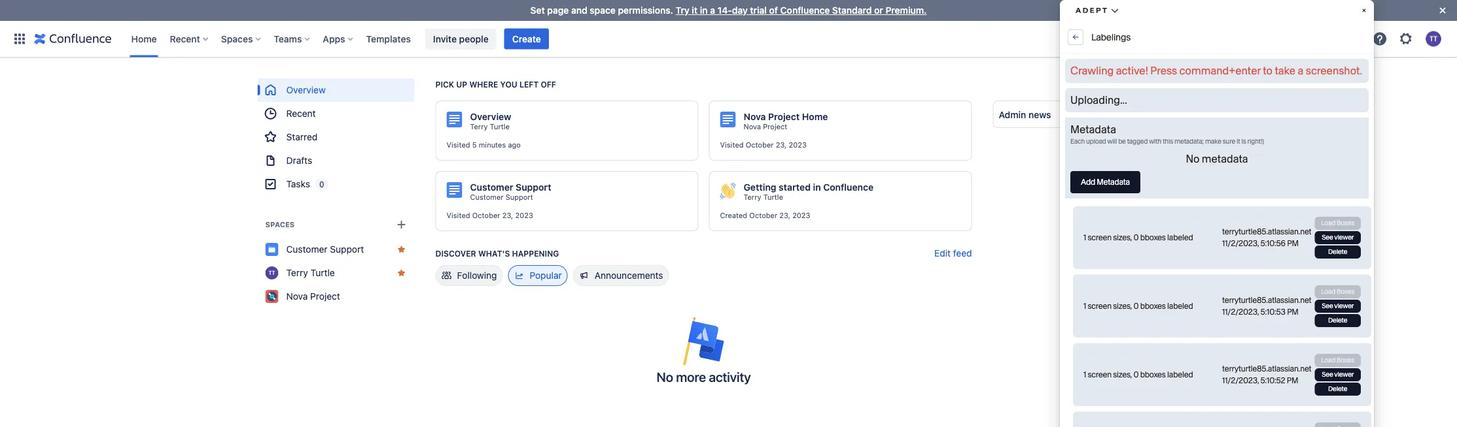 Task type: locate. For each thing, give the bounding box(es) containing it.
2023 for customer support
[[515, 212, 533, 220]]

banner
[[0, 21, 1457, 58]]

minutes
[[479, 141, 506, 150]]

confluence right started
[[823, 182, 874, 193]]

1 vertical spatial visited october 23, 2023
[[447, 212, 533, 220]]

confluence right the 'of'
[[780, 5, 830, 16]]

visited
[[447, 141, 470, 150], [720, 141, 744, 150], [447, 212, 470, 220]]

invite people
[[433, 33, 489, 44]]

in
[[700, 5, 708, 16], [813, 182, 821, 193]]

0 horizontal spatial customer support link
[[257, 238, 415, 262]]

invite people button
[[425, 28, 496, 49]]

recent up starred
[[286, 108, 316, 119]]

0 vertical spatial terry turtle
[[744, 193, 783, 202]]

getting started in confluence
[[744, 182, 874, 193]]

confluence image
[[34, 31, 112, 47], [34, 31, 112, 47]]

spaces inside popup button
[[221, 33, 253, 44]]

nova project link
[[744, 122, 787, 132], [257, 285, 415, 309]]

1 horizontal spatial in
[[813, 182, 821, 193]]

1 horizontal spatial spaces
[[265, 221, 295, 229]]

popular
[[530, 271, 562, 281]]

teams
[[274, 33, 302, 44]]

close image
[[1435, 3, 1451, 18]]

pick
[[435, 80, 454, 89]]

1 horizontal spatial terry turtle link
[[470, 122, 510, 132]]

overview
[[286, 85, 326, 96], [470, 112, 511, 122]]

nova project
[[286, 292, 340, 302]]

1 vertical spatial overview
[[470, 112, 511, 122]]

0 vertical spatial overview
[[286, 85, 326, 96]]

visited october 23, 2023
[[720, 141, 807, 150], [447, 212, 533, 220]]

admin news
[[999, 109, 1051, 120]]

set
[[530, 5, 545, 16]]

nova inside 'link'
[[286, 292, 308, 302]]

banner containing home
[[0, 21, 1457, 58]]

visited up getting
[[720, 141, 744, 150]]

visited up discover
[[447, 212, 470, 220]]

group
[[257, 79, 415, 196]]

1 horizontal spatial home
[[802, 112, 828, 122]]

set page and space permissions. try it in a 14-day trial of confluence standard or premium.
[[530, 5, 927, 16]]

1 horizontal spatial overview
[[470, 112, 511, 122]]

visited october 23, 2023 down nova project home nova project
[[720, 141, 807, 150]]

turtle down getting
[[763, 193, 783, 202]]

trial
[[750, 5, 767, 16]]

terry turtle
[[744, 193, 783, 202], [286, 268, 335, 279]]

:wave: image
[[720, 183, 736, 199], [720, 183, 736, 199]]

nova for nova project home nova project
[[744, 112, 766, 122]]

customer support link down minutes on the left of the page
[[470, 193, 533, 202]]

overview up minutes on the left of the page
[[470, 112, 511, 122]]

0 horizontal spatial terry
[[286, 268, 308, 279]]

nova
[[744, 112, 766, 122], [744, 123, 761, 131], [286, 292, 308, 302]]

2 vertical spatial turtle
[[311, 268, 335, 279]]

announcements
[[595, 271, 663, 281]]

customer support down ago
[[470, 182, 551, 193]]

0 horizontal spatial spaces
[[221, 33, 253, 44]]

1 vertical spatial customer support link
[[257, 238, 415, 262]]

1 horizontal spatial visited october 23, 2023
[[720, 141, 807, 150]]

0 horizontal spatial overview
[[286, 85, 326, 96]]

0 horizontal spatial visited october 23, 2023
[[447, 212, 533, 220]]

october up what's
[[472, 212, 500, 220]]

customer support link up 'nova project'
[[257, 238, 415, 262]]

templates link
[[362, 28, 415, 49]]

23, up discover what's happening
[[502, 212, 513, 220]]

1 vertical spatial in
[[813, 182, 821, 193]]

what's
[[478, 249, 510, 258]]

0 vertical spatial home
[[131, 33, 157, 44]]

happening
[[512, 249, 559, 258]]

1 vertical spatial home
[[802, 112, 828, 122]]

terry down getting
[[744, 193, 761, 202]]

home
[[131, 33, 157, 44], [802, 112, 828, 122]]

drafts link
[[257, 149, 415, 173]]

23, for customer support
[[502, 212, 513, 220]]

0 vertical spatial in
[[700, 5, 708, 16]]

created october 23, 2023
[[720, 212, 810, 220]]

terry turtle up 'nova project'
[[286, 268, 335, 279]]

0 horizontal spatial recent
[[170, 33, 200, 44]]

spaces button
[[217, 28, 266, 49]]

terry up 5
[[470, 123, 488, 131]]

customer support
[[470, 182, 551, 193], [470, 193, 533, 202], [286, 244, 364, 255]]

0 vertical spatial visited october 23, 2023
[[720, 141, 807, 150]]

2023 for getting started in confluence
[[793, 212, 810, 220]]

0 vertical spatial terry turtle link
[[470, 122, 510, 132]]

1 vertical spatial recent
[[286, 108, 316, 119]]

0 horizontal spatial terry turtle link
[[257, 262, 415, 285]]

visited left 5
[[447, 141, 470, 150]]

create
[[512, 33, 541, 44]]

0 vertical spatial spaces
[[221, 33, 253, 44]]

1 vertical spatial spaces
[[265, 221, 295, 229]]

0 vertical spatial customer support link
[[470, 193, 533, 202]]

1 horizontal spatial terry
[[470, 123, 488, 131]]

page
[[547, 5, 569, 16]]

terry turtle link up 'nova project'
[[257, 262, 415, 285]]

project for nova project
[[310, 292, 340, 302]]

edit feed
[[934, 248, 972, 259]]

project
[[768, 112, 800, 122], [763, 123, 787, 131], [310, 292, 340, 302]]

turtle
[[490, 123, 510, 131], [763, 193, 783, 202], [311, 268, 335, 279]]

overview for overview
[[286, 85, 326, 96]]

off
[[541, 80, 556, 89]]

turtle inside the overview terry turtle
[[490, 123, 510, 131]]

ago
[[508, 141, 521, 150]]

customer support link
[[470, 193, 533, 202], [257, 238, 415, 262]]

0 horizontal spatial terry turtle
[[286, 268, 335, 279]]

0 horizontal spatial nova project link
[[257, 285, 415, 309]]

apps button
[[319, 28, 358, 49]]

customer down minutes on the left of the page
[[470, 182, 513, 193]]

terry turtle link
[[470, 122, 510, 132], [744, 193, 783, 202], [257, 262, 415, 285]]

23,
[[776, 141, 787, 150], [502, 212, 513, 220], [780, 212, 790, 220]]

october down getting
[[749, 212, 778, 220]]

standard
[[832, 5, 872, 16]]

of
[[769, 5, 778, 16]]

recent right home link
[[170, 33, 200, 44]]

recent
[[170, 33, 200, 44], [286, 108, 316, 119]]

more
[[676, 370, 706, 385]]

turtle up 'nova project'
[[311, 268, 335, 279]]

teams button
[[270, 28, 315, 49]]

october
[[746, 141, 774, 150], [472, 212, 500, 220], [749, 212, 778, 220]]

terry turtle down getting
[[744, 193, 783, 202]]

feed
[[953, 248, 972, 259]]

permissions.
[[618, 5, 673, 16]]

premium.
[[886, 5, 927, 16]]

1 horizontal spatial turtle
[[490, 123, 510, 131]]

2023 up happening on the bottom left of page
[[515, 212, 533, 220]]

0 horizontal spatial in
[[700, 5, 708, 16]]

0 vertical spatial terry
[[470, 123, 488, 131]]

visited october 23, 2023 for nova project
[[720, 141, 807, 150]]

2 horizontal spatial turtle
[[763, 193, 783, 202]]

up
[[456, 80, 467, 89]]

spaces right 'recent' dropdown button
[[221, 33, 253, 44]]

0 horizontal spatial home
[[131, 33, 157, 44]]

2023 down started
[[793, 212, 810, 220]]

spaces
[[221, 33, 253, 44], [265, 221, 295, 229]]

confluence
[[780, 5, 830, 16], [823, 182, 874, 193]]

visited 5 minutes ago
[[447, 141, 521, 150]]

2 horizontal spatial terry turtle link
[[744, 193, 783, 202]]

2 vertical spatial terry
[[286, 268, 308, 279]]

in left a
[[700, 5, 708, 16]]

discover what's happening
[[435, 249, 559, 258]]

and
[[571, 5, 587, 16]]

no
[[657, 370, 673, 385]]

day
[[732, 5, 748, 16]]

terry
[[470, 123, 488, 131], [744, 193, 761, 202], [286, 268, 308, 279]]

home link
[[127, 28, 161, 49]]

nova project home nova project
[[744, 112, 828, 131]]

23, down started
[[780, 212, 790, 220]]

0
[[319, 180, 324, 189]]

1 horizontal spatial customer support link
[[470, 193, 533, 202]]

terry up 'nova project'
[[286, 268, 308, 279]]

0 vertical spatial turtle
[[490, 123, 510, 131]]

0 vertical spatial nova project link
[[744, 122, 787, 132]]

settings icon image
[[1398, 31, 1414, 47]]

0 vertical spatial recent
[[170, 33, 200, 44]]

visited october 23, 2023 up what's
[[447, 212, 533, 220]]

2023
[[789, 141, 807, 150], [515, 212, 533, 220], [793, 212, 810, 220]]

2 horizontal spatial terry
[[744, 193, 761, 202]]

0 horizontal spatial turtle
[[311, 268, 335, 279]]

spaces down the tasks
[[265, 221, 295, 229]]

1 horizontal spatial recent
[[286, 108, 316, 119]]

terry turtle link up minutes on the left of the page
[[470, 122, 510, 132]]

support
[[516, 182, 551, 193], [506, 193, 533, 202], [330, 244, 364, 255]]

1 vertical spatial terry turtle link
[[744, 193, 783, 202]]

customer
[[470, 182, 513, 193], [470, 193, 504, 202], [286, 244, 328, 255]]

in right started
[[813, 182, 821, 193]]

turtle up minutes on the left of the page
[[490, 123, 510, 131]]

you
[[500, 80, 517, 89]]

overview up recent link
[[286, 85, 326, 96]]

visited october 23, 2023 for customer support
[[447, 212, 533, 220]]

create link
[[504, 28, 549, 49]]

customer down the visited 5 minutes ago
[[470, 193, 504, 202]]

terry turtle link up created october 23, 2023
[[744, 193, 783, 202]]



Task type: vqa. For each thing, say whether or not it's contained in the screenshot.
the shortcuts
no



Task type: describe. For each thing, give the bounding box(es) containing it.
activity
[[709, 370, 751, 385]]

customer up 'nova project'
[[286, 244, 328, 255]]

starred link
[[257, 126, 415, 149]]

unstar this space image
[[396, 245, 407, 255]]

customer support down minutes on the left of the page
[[470, 193, 533, 202]]

edit feed button
[[934, 247, 972, 260]]

october down nova project home nova project
[[746, 141, 774, 150]]

nova for nova project
[[286, 292, 308, 302]]

space
[[590, 5, 616, 16]]

create a space image
[[394, 217, 409, 233]]

group containing overview
[[257, 79, 415, 196]]

left
[[520, 80, 539, 89]]

overview terry turtle
[[470, 112, 511, 131]]

1 vertical spatial turtle
[[763, 193, 783, 202]]

october for customer support
[[472, 212, 500, 220]]

tasks
[[286, 179, 310, 190]]

1 vertical spatial confluence
[[823, 182, 874, 193]]

2023 down nova project home nova project
[[789, 141, 807, 150]]

global element
[[8, 21, 1206, 57]]

invite
[[433, 33, 457, 44]]

started
[[779, 182, 811, 193]]

people
[[459, 33, 489, 44]]

overview link
[[257, 79, 415, 102]]

customer support up 'nova project'
[[286, 244, 364, 255]]

home inside global "element"
[[131, 33, 157, 44]]

templates
[[366, 33, 411, 44]]

announcements button
[[573, 266, 669, 287]]

terry inside the overview terry turtle
[[470, 123, 488, 131]]

following
[[457, 271, 497, 281]]

your profile and preferences image
[[1426, 31, 1442, 47]]

visited for overview
[[447, 141, 470, 150]]

or
[[874, 5, 883, 16]]

unstar this space image
[[396, 268, 407, 279]]

admin
[[999, 109, 1026, 120]]

help icon image
[[1372, 31, 1388, 47]]

appswitcher icon image
[[12, 31, 27, 47]]

no more activity
[[657, 370, 751, 385]]

recent inside dropdown button
[[170, 33, 200, 44]]

starred
[[286, 132, 318, 143]]

following button
[[435, 266, 503, 287]]

14-
[[718, 5, 732, 16]]

overview for overview terry turtle
[[470, 112, 511, 122]]

1 horizontal spatial nova project link
[[744, 122, 787, 132]]

0 vertical spatial confluence
[[780, 5, 830, 16]]

recent button
[[166, 28, 213, 49]]

october for getting started in confluence
[[749, 212, 778, 220]]

edit
[[934, 248, 951, 259]]

Search field
[[1209, 28, 1339, 49]]

visited for nova
[[720, 141, 744, 150]]

where
[[469, 80, 498, 89]]

5
[[472, 141, 477, 150]]

terry turtle link for 5
[[470, 122, 510, 132]]

1 vertical spatial terry
[[744, 193, 761, 202]]

1 vertical spatial terry turtle
[[286, 268, 335, 279]]

home inside nova project home nova project
[[802, 112, 828, 122]]

pick up where you left off
[[435, 80, 556, 89]]

terry turtle link for october
[[744, 193, 783, 202]]

try it in a 14-day trial of confluence standard or premium. link
[[676, 5, 927, 16]]

it
[[692, 5, 698, 16]]

2 vertical spatial terry turtle link
[[257, 262, 415, 285]]

created
[[720, 212, 747, 220]]

23, down nova project home nova project
[[776, 141, 787, 150]]

1 horizontal spatial terry turtle
[[744, 193, 783, 202]]

project for nova project home nova project
[[768, 112, 800, 122]]

news
[[1029, 109, 1051, 120]]

admin news button
[[994, 101, 1189, 128]]

apps
[[323, 33, 345, 44]]

popular button
[[508, 266, 568, 287]]

a
[[710, 5, 715, 16]]

try
[[676, 5, 690, 16]]

getting
[[744, 182, 776, 193]]

1 vertical spatial nova project link
[[257, 285, 415, 309]]

drafts
[[286, 155, 312, 166]]

discover
[[435, 249, 476, 258]]

recent link
[[257, 102, 415, 126]]

23, for getting started in confluence
[[780, 212, 790, 220]]



